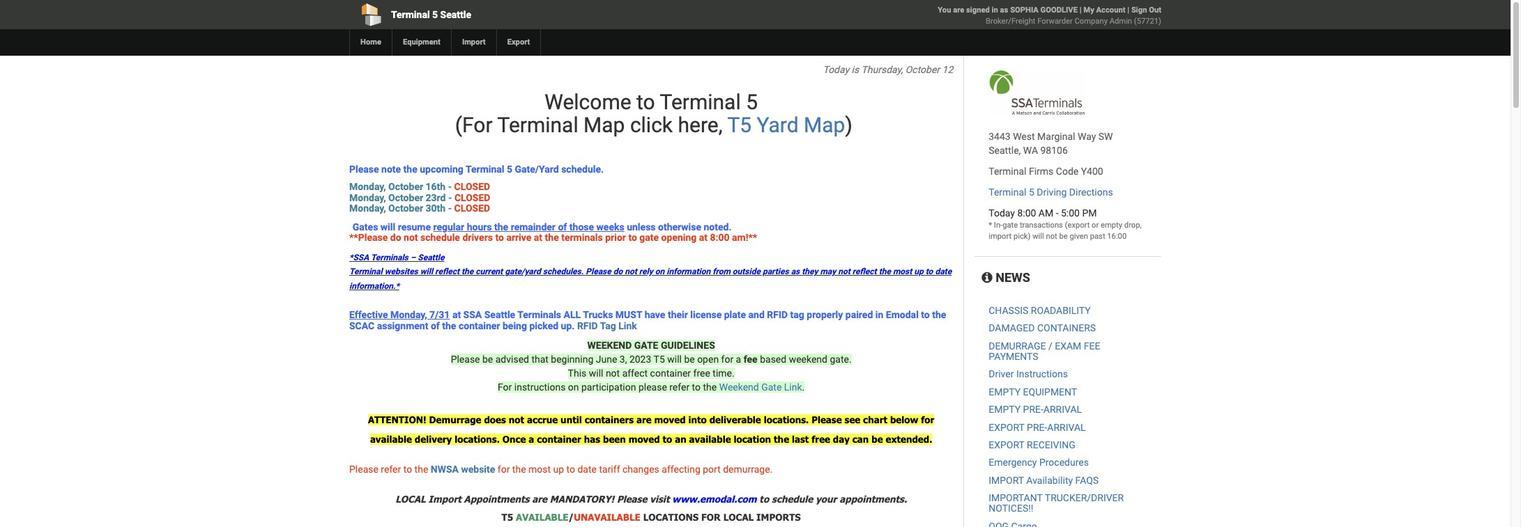 Task type: vqa. For each thing, say whether or not it's contained in the screenshot.
30th
yes



Task type: describe. For each thing, give the bounding box(es) containing it.
extended.
[[886, 434, 933, 446]]

1 | from the left
[[1080, 6, 1082, 15]]

out
[[1149, 6, 1162, 15]]

not inside today                                                                                                                                                                                                                                                                                                                                                                                                                                                                                                                                                                                                                                                                                                           8:00 am - 5:00 pm * in-gate transactions (export or empty drop, import pick) will not be given past 16:00
[[1046, 232, 1058, 241]]

october down note
[[389, 182, 423, 193]]

location
[[734, 434, 771, 446]]

import inside local import appointments are mandatory! please visit www.emodal.com to schedule your appointments. t5 available / unavailable locations for local imports
[[429, 494, 461, 505]]

those
[[570, 221, 594, 233]]

*ssa
[[349, 253, 369, 263]]

www.emodal.com link
[[673, 494, 757, 505]]

date inside *ssa terminals – seattle terminal websites will reflect the current gate/yard schedules. please do not rely on information from outside parties as they may not reflect the most up to date information.*
[[935, 267, 952, 277]]

1 horizontal spatial local
[[724, 512, 754, 524]]

8:00 inside gates will resume regular hours the remainder of those weeks unless otherwise noted. **please do not schedule drivers to arrive at the terminals prior to gate opening at 8:00 am!**
[[710, 232, 730, 243]]

today is thursday, october 12
[[823, 64, 954, 75]]

0 horizontal spatial locations.
[[455, 434, 500, 446]]

as inside 'you are signed in as sophia goodlive | my account | sign out broker/freight forwarder company admin (57721)'
[[1001, 6, 1009, 15]]

equipment
[[1024, 387, 1078, 398]]

will down june
[[589, 368, 604, 379]]

1 export from the top
[[989, 422, 1025, 433]]

be down guidelines
[[684, 354, 695, 365]]

are inside local import appointments are mandatory! please visit www.emodal.com to schedule your appointments. t5 available / unavailable locations for local imports
[[532, 494, 547, 505]]

to right prior
[[629, 232, 637, 243]]

chassis roadability damaged containers demurrage / exam fee payments driver instructions empty equipment empty pre-arrival export pre-arrival export receiving emergency procedures import availability faqs important trucker/driver notices!!
[[989, 305, 1124, 515]]

- inside today                                                                                                                                                                                                                                                                                                                                                                                                                                                                                                                                                                                                                                                                                                           8:00 am - 5:00 pm * in-gate transactions (export or empty drop, import pick) will not be given past 16:00
[[1056, 208, 1059, 219]]

your
[[816, 494, 837, 505]]

5 inside 'please note the upcoming terminal 5 gate/yard schedule. monday, october 16th - closed monday, october 23rd - closed monday, october 30th - closed'
[[507, 164, 513, 175]]

roadability
[[1031, 305, 1091, 316]]

imports
[[757, 512, 801, 524]]

am
[[1039, 208, 1054, 219]]

in inside 'you are signed in as sophia goodlive | my account | sign out broker/freight forwarder company admin (57721)'
[[992, 6, 999, 15]]

0 horizontal spatial date
[[578, 465, 597, 476]]

here,
[[678, 113, 723, 137]]

1 vertical spatial refer
[[381, 465, 401, 476]]

to inside attention! demurrage does not accrue until containers are moved into deliverable locations. please see chart below for available delivery locations. once a container has been moved to an available location the last free day can be extended.
[[663, 434, 673, 446]]

does
[[484, 415, 506, 426]]

will down guidelines
[[668, 354, 682, 365]]

container inside attention! demurrage does not accrue until containers are moved into deliverable locations. please see chart below for available delivery locations. once a container has been moved to an available location the last free day can be extended.
[[537, 434, 582, 446]]

for inside weekend gate guidelines please be advised that beginning june 3, 2023 t5 will be open for a fee based weekend gate. this will not affect container free time. for instructions on participation please refer to the weekend gate link .
[[722, 354, 734, 365]]

2 | from the left
[[1128, 6, 1130, 15]]

free inside weekend gate guidelines please be advised that beginning june 3, 2023 t5 will be open for a fee based weekend gate. this will not affect container free time. for instructions on participation please refer to the weekend gate link .
[[694, 368, 711, 379]]

gate.
[[830, 354, 852, 365]]

0 vertical spatial local
[[396, 494, 426, 505]]

opening
[[662, 232, 697, 243]]

up inside *ssa terminals – seattle terminal websites will reflect the current gate/yard schedules. please do not rely on information from outside parties as they may not reflect the most up to date information.*
[[914, 267, 924, 277]]

1 vertical spatial most
[[529, 465, 551, 476]]

to inside 'welcome to terminal 5 (for terminal map click here, t5 yard map )'
[[637, 90, 655, 114]]

effective
[[349, 310, 388, 321]]

picked
[[530, 320, 559, 332]]

at ssa seattle terminals all trucks must have their license plate and rfid tag properly paired in emodal to the scac assignment of the container being picked up.
[[349, 310, 947, 332]]

not inside weekend gate guidelines please be advised that beginning june 3, 2023 t5 will be open for a fee based weekend gate. this will not affect container free time. for instructions on participation please refer to the weekend gate link .
[[606, 368, 620, 379]]

upcoming
[[420, 164, 464, 175]]

driver instructions link
[[989, 369, 1068, 380]]

current
[[476, 267, 503, 277]]

0 vertical spatial moved
[[655, 415, 686, 426]]

the up emodal
[[879, 267, 891, 277]]

schedules.
[[543, 267, 584, 277]]

welcome to terminal 5 (for terminal map click here, t5 yard map )
[[450, 90, 853, 137]]

to left arrive at the top
[[495, 232, 504, 243]]

affect
[[623, 368, 648, 379]]

welcome
[[545, 90, 632, 114]]

3443
[[989, 131, 1011, 142]]

5 inside 'welcome to terminal 5 (for terminal map click here, t5 yard map )'
[[746, 90, 758, 114]]

on inside weekend gate guidelines please be advised that beginning june 3, 2023 t5 will be open for a fee based weekend gate. this will not affect container free time. for instructions on participation please refer to the weekend gate link .
[[568, 382, 579, 393]]

thursday,
[[862, 64, 903, 75]]

affecting
[[662, 465, 701, 476]]

the left nwsa
[[415, 465, 428, 476]]

the left terminals
[[545, 232, 559, 243]]

may
[[820, 267, 836, 277]]

1 reflect from the left
[[435, 267, 460, 277]]

today for today                                                                                                                                                                                                                                                                                                                                                                                                                                                                                                                                                                                                                                                                                                           8:00 am - 5:00 pm * in-gate transactions (export or empty drop, import pick) will not be given past 16:00
[[989, 208, 1015, 219]]

*ssa terminals – seattle terminal websites will reflect the current gate/yard schedules. please do not rely on information from outside parties as they may not reflect the most up to date information.*
[[349, 253, 952, 291]]

- right 16th
[[448, 182, 452, 193]]

weeks
[[597, 221, 625, 233]]

to left nwsa
[[404, 465, 412, 476]]

2 available from the left
[[689, 434, 731, 446]]

free inside attention! demurrage does not accrue until containers are moved into deliverable locations. please see chart below for available delivery locations. once a container has been moved to an available location the last free day can be extended.
[[812, 434, 831, 446]]

in-
[[994, 221, 1003, 230]]

the left ssa
[[442, 320, 456, 332]]

into
[[689, 415, 707, 426]]

important
[[989, 493, 1043, 504]]

for inside attention! demurrage does not accrue until containers are moved into deliverable locations. please see chart below for available delivery locations. once a container has been moved to an available location the last free day can be extended.
[[921, 415, 935, 426]]

code
[[1056, 166, 1079, 177]]

please refer to the nwsa website for the most up to date tariff changes affecting port demurrage.
[[349, 465, 773, 476]]

not left rely
[[625, 267, 637, 277]]

june
[[596, 354, 617, 365]]

(57721)
[[1135, 17, 1162, 26]]

procedures
[[1040, 458, 1089, 469]]

based
[[760, 354, 787, 365]]

terminal 5 seattle link
[[349, 0, 676, 29]]

/ inside the chassis roadability damaged containers demurrage / exam fee payments driver instructions empty equipment empty pre-arrival export pre-arrival export receiving emergency procedures import availability faqs important trucker/driver notices!!
[[1049, 341, 1053, 352]]

1 vertical spatial arrival
[[1048, 422, 1086, 433]]

2 empty from the top
[[989, 405, 1021, 416]]

5 inside "link"
[[432, 9, 438, 20]]

please
[[639, 382, 667, 393]]

be inside attention! demurrage does not accrue until containers are moved into deliverable locations. please see chart below for available delivery locations. once a container has been moved to an available location the last free day can be extended.
[[872, 434, 883, 446]]

import availability faqs link
[[989, 475, 1099, 487]]

marginal
[[1038, 131, 1076, 142]]

be left advised
[[483, 354, 493, 365]]

west
[[1013, 131, 1035, 142]]

5:00
[[1061, 208, 1080, 219]]

gate inside today                                                                                                                                                                                                                                                                                                                                                                                                                                                                                                                                                                                                                                                                                                           8:00 am - 5:00 pm * in-gate transactions (export or empty drop, import pick) will not be given past 16:00
[[1003, 221, 1018, 230]]

ssa
[[464, 310, 482, 321]]

www.emodal.com
[[673, 494, 757, 505]]

drop,
[[1125, 221, 1142, 230]]

1 horizontal spatial at
[[534, 232, 543, 243]]

1 closed from the top
[[454, 182, 490, 193]]

2 closed from the top
[[455, 192, 491, 203]]

properly
[[807, 310, 843, 321]]

–
[[411, 253, 416, 263]]

will inside gates will resume regular hours the remainder of those weeks unless otherwise noted. **please do not schedule drivers to arrive at the terminals prior to gate opening at 8:00 am!**
[[381, 221, 396, 233]]

account
[[1097, 6, 1126, 15]]

october left 23rd
[[389, 192, 423, 203]]

2 map from the left
[[804, 113, 846, 137]]

october up resume
[[389, 203, 423, 214]]

- right 23rd
[[448, 192, 452, 203]]

0 vertical spatial locations.
[[764, 415, 809, 426]]

(for
[[455, 113, 493, 137]]

1 map from the left
[[584, 113, 625, 137]]

schedule inside gates will resume regular hours the remainder of those weeks unless otherwise noted. **please do not schedule drivers to arrive at the terminals prior to gate opening at 8:00 am!**
[[421, 232, 460, 243]]

deliverable
[[710, 415, 761, 426]]

the down once
[[513, 465, 526, 476]]

t5 inside local import appointments are mandatory! please visit www.emodal.com to schedule your appointments. t5 available / unavailable locations for local imports
[[502, 512, 513, 524]]

weekend
[[588, 340, 632, 351]]

- right 30th
[[448, 203, 452, 214]]

weekend gate link link
[[720, 382, 802, 393]]

instructions
[[515, 382, 566, 393]]

t5 inside weekend gate guidelines please be advised that beginning june 3, 2023 t5 will be open for a fee based weekend gate. this will not affect container free time. for instructions on participation please refer to the weekend gate link .
[[654, 354, 665, 365]]

hours
[[467, 221, 492, 233]]

damaged containers link
[[989, 323, 1096, 334]]

note
[[382, 164, 401, 175]]

signed
[[967, 6, 990, 15]]

terminal 5 driving directions link
[[989, 187, 1114, 198]]

have
[[645, 310, 666, 321]]

time.
[[713, 368, 735, 379]]

as inside *ssa terminals – seattle terminal websites will reflect the current gate/yard schedules. please do not rely on information from outside parties as they may not reflect the most up to date information.*
[[791, 267, 800, 277]]

the right hours
[[494, 221, 509, 233]]

.
[[802, 382, 805, 393]]

been
[[603, 434, 626, 446]]

gate
[[762, 382, 782, 393]]

important trucker/driver notices!! link
[[989, 493, 1124, 515]]

changes
[[623, 465, 660, 476]]

30th
[[426, 203, 446, 214]]

websites
[[385, 267, 418, 277]]

accrue
[[527, 415, 558, 426]]

/ inside local import appointments are mandatory! please visit www.emodal.com to schedule your appointments. t5 available / unavailable locations for local imports
[[569, 512, 574, 524]]

prior
[[605, 232, 626, 243]]

8:00 inside today                                                                                                                                                                                                                                                                                                                                                                                                                                                                                                                                                                                                                                                                                                           8:00 am - 5:00 pm * in-gate transactions (export or empty drop, import pick) will not be given past 16:00
[[1018, 208, 1037, 219]]

visit
[[650, 494, 670, 505]]

please inside *ssa terminals – seattle terminal websites will reflect the current gate/yard schedules. please do not rely on information from outside parties as they may not reflect the most up to date information.*
[[586, 267, 611, 277]]

to inside weekend gate guidelines please be advised that beginning june 3, 2023 t5 will be open for a fee based weekend gate. this will not affect container free time. for instructions on participation please refer to the weekend gate link .
[[692, 382, 701, 393]]

export link
[[496, 29, 541, 56]]

that
[[532, 354, 549, 365]]

for
[[702, 512, 721, 524]]

0 vertical spatial arrival
[[1044, 405, 1082, 416]]

emergency procedures link
[[989, 458, 1089, 469]]

all
[[564, 310, 581, 321]]

**please
[[349, 232, 388, 243]]

effective monday, 7/31
[[349, 310, 450, 321]]

demurrage.
[[723, 465, 773, 476]]

on inside *ssa terminals – seattle terminal websites will reflect the current gate/yard schedules. please do not rely on information from outside parties as they may not reflect the most up to date information.*
[[655, 267, 665, 277]]

are inside attention! demurrage does not accrue until containers are moved into deliverable locations. please see chart below for available delivery locations. once a container has been moved to an available location the last free day can be extended.
[[637, 415, 652, 426]]

guidelines
[[661, 340, 715, 351]]

0 horizontal spatial rfid
[[577, 320, 598, 332]]

faqs
[[1076, 475, 1099, 487]]

gate/yard
[[515, 164, 559, 175]]



Task type: locate. For each thing, give the bounding box(es) containing it.
0 vertical spatial on
[[655, 267, 665, 277]]

terminals inside *ssa terminals – seattle terminal websites will reflect the current gate/yard schedules. please do not rely on information from outside parties as they may not reflect the most up to date information.*
[[371, 253, 409, 263]]

1 horizontal spatial do
[[614, 267, 623, 277]]

0 vertical spatial seattle
[[440, 9, 471, 20]]

nwsa
[[431, 465, 459, 476]]

1 horizontal spatial schedule
[[772, 494, 813, 505]]

to up imports
[[760, 494, 769, 505]]

please right schedules.
[[586, 267, 611, 277]]

1 vertical spatial local
[[724, 512, 754, 524]]

0 horizontal spatial t5
[[502, 512, 513, 524]]

0 horizontal spatial at
[[453, 310, 461, 321]]

0 horizontal spatial available
[[370, 434, 412, 446]]

1 vertical spatial pre-
[[1027, 422, 1048, 433]]

1 empty from the top
[[989, 387, 1021, 398]]

date left info circle icon
[[935, 267, 952, 277]]

until
[[561, 415, 582, 426]]

0 horizontal spatial free
[[694, 368, 711, 379]]

not
[[404, 232, 418, 243], [1046, 232, 1058, 241], [625, 267, 637, 277], [838, 267, 851, 277], [606, 368, 620, 379], [509, 415, 524, 426]]

t5 right 2023 in the left of the page
[[654, 354, 665, 365]]

in right signed
[[992, 6, 999, 15]]

16:00
[[1108, 232, 1127, 241]]

be right can
[[872, 434, 883, 446]]

schedule up imports
[[772, 494, 813, 505]]

will right gates
[[381, 221, 396, 233]]

beginning
[[551, 354, 594, 365]]

empty equipment link
[[989, 387, 1078, 398]]

moved right been
[[629, 434, 660, 446]]

gate
[[1003, 221, 1018, 230], [640, 232, 659, 243]]

0 horizontal spatial most
[[529, 465, 551, 476]]

not up –
[[404, 232, 418, 243]]

1 vertical spatial container
[[650, 368, 691, 379]]

are right you
[[954, 6, 965, 15]]

1 horizontal spatial 8:00
[[1018, 208, 1037, 219]]

0 horizontal spatial a
[[529, 434, 534, 446]]

attention!
[[368, 415, 426, 426]]

are inside 'you are signed in as sophia goodlive | my account | sign out broker/freight forwarder company admin (57721)'
[[954, 6, 965, 15]]

terminals inside at ssa seattle terminals all trucks must have their license plate and rfid tag properly paired in emodal to the scac assignment of the container being picked up.
[[518, 310, 561, 321]]

open
[[698, 354, 719, 365]]

refer down the attention! at the left of the page
[[381, 465, 401, 476]]

map right yard
[[804, 113, 846, 137]]

1 available from the left
[[370, 434, 412, 446]]

0 vertical spatial pre-
[[1024, 405, 1044, 416]]

terminal 5 seattle image
[[989, 70, 1086, 116]]

terminal inside "link"
[[391, 9, 430, 20]]

1 vertical spatial on
[[568, 382, 579, 393]]

1 vertical spatial up
[[553, 465, 564, 476]]

5 left driving
[[1029, 187, 1035, 198]]

1 horizontal spatial free
[[812, 434, 831, 446]]

0 horizontal spatial |
[[1080, 6, 1082, 15]]

up up emodal
[[914, 267, 924, 277]]

gate inside gates will resume regular hours the remainder of those weeks unless otherwise noted. **please do not schedule drivers to arrive at the terminals prior to gate opening at 8:00 am!**
[[640, 232, 659, 243]]

1 vertical spatial free
[[812, 434, 831, 446]]

at inside at ssa seattle terminals all trucks must have their license plate and rfid tag properly paired in emodal to the scac assignment of the container being picked up.
[[453, 310, 461, 321]]

y400
[[1081, 166, 1104, 177]]

will inside today                                                                                                                                                                                                                                                                                                                                                                                                                                                                                                                                                                                                                                                                                                           8:00 am - 5:00 pm * in-gate transactions (export or empty drop, import pick) will not be given past 16:00
[[1033, 232, 1045, 241]]

the left last
[[774, 434, 790, 446]]

yard
[[757, 113, 799, 137]]

seattle inside terminal 5 seattle "link"
[[440, 9, 471, 20]]

1 horizontal spatial |
[[1128, 6, 1130, 15]]

refer inside weekend gate guidelines please be advised that beginning june 3, 2023 t5 will be open for a fee based weekend gate. this will not affect container free time. for instructions on participation please refer to the weekend gate link .
[[670, 382, 690, 393]]

terminal firms code y400
[[989, 166, 1104, 177]]

0 vertical spatial a
[[736, 354, 742, 365]]

as left they
[[791, 267, 800, 277]]

1 vertical spatial moved
[[629, 434, 660, 446]]

is
[[852, 64, 859, 75]]

october
[[906, 64, 940, 75], [389, 182, 423, 193], [389, 192, 423, 203], [389, 203, 423, 214]]

arrive
[[507, 232, 532, 243]]

2 horizontal spatial are
[[954, 6, 965, 15]]

0 vertical spatial empty
[[989, 387, 1021, 398]]

3 closed from the top
[[454, 203, 490, 214]]

rfid right up.
[[577, 320, 598, 332]]

1 vertical spatial export
[[989, 440, 1025, 451]]

please inside local import appointments are mandatory! please visit www.emodal.com to schedule your appointments. t5 available / unavailable locations for local imports
[[617, 494, 647, 505]]

terminals up the websites at the left of the page
[[371, 253, 409, 263]]

0 horizontal spatial gate
[[640, 232, 659, 243]]

chassis
[[989, 305, 1029, 316]]

at right opening
[[699, 232, 708, 243]]

schedule.
[[562, 164, 604, 175]]

be
[[1060, 232, 1068, 241], [483, 354, 493, 365], [684, 354, 695, 365], [872, 434, 883, 446]]

not inside gates will resume regular hours the remainder of those weeks unless otherwise noted. **please do not schedule drivers to arrive at the terminals prior to gate opening at 8:00 am!**
[[404, 232, 418, 243]]

| left my
[[1080, 6, 1082, 15]]

0 horizontal spatial are
[[532, 494, 547, 505]]

are up available
[[532, 494, 547, 505]]

1 vertical spatial empty
[[989, 405, 1021, 416]]

empty down driver
[[989, 387, 1021, 398]]

terminal inside *ssa terminals – seattle terminal websites will reflect the current gate/yard schedules. please do not rely on information from outside parties as they may not reflect the most up to date information.*
[[349, 267, 383, 277]]

please inside weekend gate guidelines please be advised that beginning june 3, 2023 t5 will be open for a fee based weekend gate. this will not affect container free time. for instructions on participation please refer to the weekend gate link .
[[451, 354, 480, 365]]

1 horizontal spatial gate
[[1003, 221, 1018, 230]]

1 horizontal spatial in
[[992, 6, 999, 15]]

0 vertical spatial do
[[390, 232, 401, 243]]

to right emodal
[[922, 310, 930, 321]]

0 vertical spatial are
[[954, 6, 965, 15]]

3,
[[620, 354, 627, 365]]

1 horizontal spatial container
[[537, 434, 582, 446]]

arrival down equipment
[[1044, 405, 1082, 416]]

not inside attention! demurrage does not accrue until containers are moved into deliverable locations. please see chart below for available delivery locations. once a container has been moved to an available location the last free day can be extended.
[[509, 415, 524, 426]]

2 reflect from the left
[[853, 267, 877, 277]]

2 vertical spatial container
[[537, 434, 582, 446]]

0 vertical spatial link
[[619, 320, 637, 332]]

do inside *ssa terminals – seattle terminal websites will reflect the current gate/yard schedules. please do not rely on information from outside parties as they may not reflect the most up to date information.*
[[614, 267, 623, 277]]

you
[[938, 6, 952, 15]]

0 vertical spatial import
[[462, 38, 486, 47]]

to up mandatory!
[[567, 465, 575, 476]]

seattle inside at ssa seattle terminals all trucks must have their license plate and rfid tag properly paired in emodal to the scac assignment of the container being picked up.
[[485, 310, 515, 321]]

terminals
[[371, 253, 409, 263], [518, 310, 561, 321]]

nwsa website link
[[431, 465, 495, 476]]

assignment
[[377, 320, 428, 332]]

do right **please
[[390, 232, 401, 243]]

closed
[[454, 182, 490, 193], [455, 192, 491, 203], [454, 203, 490, 214]]

1 vertical spatial seattle
[[418, 253, 445, 263]]

container inside at ssa seattle terminals all trucks must have their license plate and rfid tag properly paired in emodal to the scac assignment of the container being picked up.
[[459, 320, 500, 332]]

container inside weekend gate guidelines please be advised that beginning june 3, 2023 t5 will be open for a fee based weekend gate. this will not affect container free time. for instructions on participation please refer to the weekend gate link .
[[650, 368, 691, 379]]

0 vertical spatial date
[[935, 267, 952, 277]]

to left an
[[663, 434, 673, 446]]

wa
[[1024, 145, 1038, 156]]

available down into at the left bottom
[[689, 434, 731, 446]]

1 vertical spatial /
[[569, 512, 574, 524]]

export up 'emergency'
[[989, 440, 1025, 451]]

directions
[[1070, 187, 1114, 198]]

0 horizontal spatial reflect
[[435, 267, 460, 277]]

map left click
[[584, 113, 625, 137]]

schedule inside local import appointments are mandatory! please visit www.emodal.com to schedule your appointments. t5 available / unavailable locations for local imports
[[772, 494, 813, 505]]

0 horizontal spatial /
[[569, 512, 574, 524]]

please down the attention! at the left of the page
[[349, 465, 379, 476]]

payments
[[989, 351, 1039, 363]]

trucks
[[583, 310, 613, 321]]

0 horizontal spatial map
[[584, 113, 625, 137]]

import down nwsa
[[429, 494, 461, 505]]

of inside gates will resume regular hours the remainder of those weeks unless otherwise noted. **please do not schedule drivers to arrive at the terminals prior to gate opening at 8:00 am!**
[[558, 221, 567, 233]]

not right may
[[838, 267, 851, 277]]

info circle image
[[982, 272, 993, 285]]

please left visit
[[617, 494, 647, 505]]

please inside attention! demurrage does not accrue until containers are moved into deliverable locations. please see chart below for available delivery locations. once a container has been moved to an available location the last free day can be extended.
[[812, 415, 842, 426]]

import link
[[451, 29, 496, 56]]

2 horizontal spatial container
[[650, 368, 691, 379]]

for right website
[[498, 465, 510, 476]]

1 vertical spatial terminals
[[518, 310, 561, 321]]

demurrage / exam fee payments link
[[989, 341, 1101, 363]]

license
[[691, 310, 722, 321]]

2 horizontal spatial for
[[921, 415, 935, 426]]

of right the assignment
[[431, 320, 440, 332]]

containers
[[585, 415, 634, 426]]

0 horizontal spatial up
[[553, 465, 564, 476]]

1 horizontal spatial rfid
[[767, 310, 788, 321]]

local down delivery
[[396, 494, 426, 505]]

gates will resume regular hours the remainder of those weeks unless otherwise noted. **please do not schedule drivers to arrive at the terminals prior to gate opening at 8:00 am!**
[[349, 221, 758, 243]]

2 vertical spatial t5
[[502, 512, 513, 524]]

for up time.
[[722, 354, 734, 365]]

seattle right –
[[418, 253, 445, 263]]

attention! demurrage does not accrue until containers are moved into deliverable locations. please see chart below for available delivery locations. once a container has been moved to an available location the last free day can be extended.
[[368, 415, 935, 446]]

*
[[989, 221, 992, 230]]

0 vertical spatial t5
[[728, 113, 752, 137]]

seattle for terminal
[[440, 9, 471, 20]]

0 horizontal spatial import
[[429, 494, 461, 505]]

demurrage
[[429, 415, 482, 426]]

do inside gates will resume regular hours the remainder of those weeks unless otherwise noted. **please do not schedule drivers to arrive at the terminals prior to gate opening at 8:00 am!**
[[390, 232, 401, 243]]

will right the websites at the left of the page
[[420, 267, 433, 277]]

click
[[630, 113, 673, 137]]

rfid tag link link
[[577, 320, 640, 332]]

1 vertical spatial in
[[876, 310, 884, 321]]

)
[[846, 113, 853, 137]]

they
[[802, 267, 818, 277]]

a inside weekend gate guidelines please be advised that beginning june 3, 2023 t5 will be open for a fee based weekend gate. this will not affect container free time. for instructions on participation please refer to the weekend gate link .
[[736, 354, 742, 365]]

do left rely
[[614, 267, 623, 277]]

a inside attention! demurrage does not accrue until containers are moved into deliverable locations. please see chart below for available delivery locations. once a container has been moved to an available location the last free day can be extended.
[[529, 434, 534, 446]]

8:00
[[1018, 208, 1037, 219], [710, 232, 730, 243]]

arrival up receiving
[[1048, 422, 1086, 433]]

1 vertical spatial a
[[529, 434, 534, 446]]

0 vertical spatial as
[[1001, 6, 1009, 15]]

a left fee
[[736, 354, 742, 365]]

the right emodal
[[933, 310, 947, 321]]

most up available
[[529, 465, 551, 476]]

today up in-
[[989, 208, 1015, 219]]

the inside 'please note the upcoming terminal 5 gate/yard schedule. monday, october 16th - closed monday, october 23rd - closed monday, october 30th - closed'
[[404, 164, 418, 175]]

empty down empty equipment link
[[989, 405, 1021, 416]]

rely
[[639, 267, 653, 277]]

1 horizontal spatial available
[[689, 434, 731, 446]]

today left is
[[823, 64, 850, 75]]

seattle,
[[989, 145, 1021, 156]]

23rd
[[426, 192, 446, 203]]

terminal inside 'please note the upcoming terminal 5 gate/yard schedule. monday, october 16th - closed monday, october 23rd - closed monday, october 30th - closed'
[[466, 164, 505, 175]]

2 horizontal spatial at
[[699, 232, 708, 243]]

seattle inside *ssa terminals – seattle terminal websites will reflect the current gate/yard schedules. please do not rely on information from outside parties as they may not reflect the most up to date information.*
[[418, 253, 445, 263]]

please up day
[[812, 415, 842, 426]]

1 horizontal spatial reflect
[[853, 267, 877, 277]]

being
[[503, 320, 527, 332]]

not down transactions
[[1046, 232, 1058, 241]]

/ down mandatory!
[[569, 512, 574, 524]]

1 vertical spatial link
[[784, 382, 802, 393]]

- right am
[[1056, 208, 1059, 219]]

to right welcome
[[637, 90, 655, 114]]

0 vertical spatial today
[[823, 64, 850, 75]]

gate/yard
[[505, 267, 541, 277]]

pre- down empty equipment link
[[1024, 405, 1044, 416]]

to inside local import appointments are mandatory! please visit www.emodal.com to schedule your appointments. t5 available / unavailable locations for local imports
[[760, 494, 769, 505]]

local right for
[[724, 512, 754, 524]]

5
[[432, 9, 438, 20], [746, 90, 758, 114], [507, 164, 513, 175], [1029, 187, 1035, 198]]

0 vertical spatial terminals
[[371, 253, 409, 263]]

1 vertical spatial import
[[429, 494, 461, 505]]

2 vertical spatial are
[[532, 494, 547, 505]]

0 horizontal spatial today
[[823, 64, 850, 75]]

in inside at ssa seattle terminals all trucks must have their license plate and rfid tag properly paired in emodal to the scac assignment of the container being picked up.
[[876, 310, 884, 321]]

october left the 12
[[906, 64, 940, 75]]

0 vertical spatial /
[[1049, 341, 1053, 352]]

are down please
[[637, 415, 652, 426]]

arrival
[[1044, 405, 1082, 416], [1048, 422, 1086, 433]]

port
[[703, 465, 721, 476]]

am!**
[[732, 232, 758, 243]]

has
[[584, 434, 601, 446]]

in right "paired"
[[876, 310, 884, 321]]

1 horizontal spatial most
[[893, 267, 912, 277]]

available down the attention! at the left of the page
[[370, 434, 412, 446]]

company
[[1075, 17, 1108, 26]]

will down transactions
[[1033, 232, 1045, 241]]

0 vertical spatial refer
[[670, 382, 690, 393]]

map
[[584, 113, 625, 137], [804, 113, 846, 137]]

locations. down does
[[455, 434, 500, 446]]

export receiving link
[[989, 440, 1076, 451]]

unless
[[627, 221, 656, 233]]

0 vertical spatial most
[[893, 267, 912, 277]]

pre- down empty pre-arrival link
[[1027, 422, 1048, 433]]

rfid left tag
[[767, 310, 788, 321]]

terminals
[[562, 232, 603, 243]]

please left note
[[349, 164, 379, 175]]

will inside *ssa terminals – seattle terminal websites will reflect the current gate/yard schedules. please do not rely on information from outside parties as they may not reflect the most up to date information.*
[[420, 267, 433, 277]]

information
[[667, 267, 711, 277]]

a right once
[[529, 434, 534, 446]]

the inside weekend gate guidelines please be advised that beginning june 3, 2023 t5 will be open for a fee based weekend gate. this will not affect container free time. for instructions on participation please refer to the weekend gate link .
[[703, 382, 717, 393]]

trucker/driver
[[1045, 493, 1124, 504]]

sign out link
[[1132, 6, 1162, 15]]

rfid inside at ssa seattle terminals all trucks must have their license plate and rfid tag properly paired in emodal to the scac assignment of the container being picked up.
[[767, 310, 788, 321]]

seattle up import link
[[440, 9, 471, 20]]

container left being
[[459, 320, 500, 332]]

0 vertical spatial for
[[722, 354, 734, 365]]

5 left gate/yard
[[507, 164, 513, 175]]

availability
[[1027, 475, 1073, 487]]

appointments.
[[840, 494, 907, 505]]

terminals left 'all'
[[518, 310, 561, 321]]

please down ssa
[[451, 354, 480, 365]]

refer right please
[[670, 382, 690, 393]]

link right gate
[[784, 382, 802, 393]]

1 horizontal spatial as
[[1001, 6, 1009, 15]]

available
[[516, 512, 569, 524]]

most inside *ssa terminals – seattle terminal websites will reflect the current gate/yard schedules. please do not rely on information from outside parties as they may not reflect the most up to date information.*
[[893, 267, 912, 277]]

1 horizontal spatial locations.
[[764, 415, 809, 426]]

import left export link
[[462, 38, 486, 47]]

gate left opening
[[640, 232, 659, 243]]

be inside today                                                                                                                                                                                                                                                                                                                                                                                                                                                                                                                                                                                                                                                                                                           8:00 am - 5:00 pm * in-gate transactions (export or empty drop, import pick) will not be given past 16:00
[[1060, 232, 1068, 241]]

1 vertical spatial are
[[637, 415, 652, 426]]

seattle right ssa
[[485, 310, 515, 321]]

plate
[[724, 310, 746, 321]]

link inside weekend gate guidelines please be advised that beginning june 3, 2023 t5 will be open for a fee based weekend gate. this will not affect container free time. for instructions on participation please refer to the weekend gate link .
[[784, 382, 802, 393]]

delivery
[[415, 434, 452, 446]]

today inside today                                                                                                                                                                                                                                                                                                                                                                                                                                                                                                                                                                                                                                                                                                           8:00 am - 5:00 pm * in-gate transactions (export or empty drop, import pick) will not be given past 16:00
[[989, 208, 1015, 219]]

most
[[893, 267, 912, 277], [529, 465, 551, 476]]

seattle for at
[[485, 310, 515, 321]]

0 horizontal spatial refer
[[381, 465, 401, 476]]

t5 left yard
[[728, 113, 752, 137]]

gate up "import"
[[1003, 221, 1018, 230]]

0 horizontal spatial for
[[498, 465, 510, 476]]

of inside at ssa seattle terminals all trucks must have their license plate and rfid tag properly paired in emodal to the scac assignment of the container being picked up.
[[431, 320, 440, 332]]

0 horizontal spatial in
[[876, 310, 884, 321]]

1 horizontal spatial terminals
[[518, 310, 561, 321]]

1 horizontal spatial refer
[[670, 382, 690, 393]]

reflect right may
[[853, 267, 877, 277]]

1 vertical spatial do
[[614, 267, 623, 277]]

2 export from the top
[[989, 440, 1025, 451]]

0 vertical spatial 8:00
[[1018, 208, 1037, 219]]

1 horizontal spatial a
[[736, 354, 742, 365]]

the left current
[[462, 267, 474, 277]]

today
[[823, 64, 850, 75], [989, 208, 1015, 219]]

0 vertical spatial schedule
[[421, 232, 460, 243]]

to inside *ssa terminals – seattle terminal websites will reflect the current gate/yard schedules. please do not rely on information from outside parties as they may not reflect the most up to date information.*
[[926, 267, 933, 277]]

today for today is thursday, october 12
[[823, 64, 850, 75]]

0 vertical spatial container
[[459, 320, 500, 332]]

to inside at ssa seattle terminals all trucks must have their license plate and rfid tag properly paired in emodal to the scac assignment of the container being picked up.
[[922, 310, 930, 321]]

0 horizontal spatial as
[[791, 267, 800, 277]]

1 vertical spatial today
[[989, 208, 1015, 219]]

on
[[655, 267, 665, 277], [568, 382, 579, 393]]

link right tag
[[619, 320, 637, 332]]

0 horizontal spatial do
[[390, 232, 401, 243]]

0 vertical spatial in
[[992, 6, 999, 15]]

exam
[[1055, 341, 1082, 352]]

1 horizontal spatial link
[[784, 382, 802, 393]]

the inside attention! demurrage does not accrue until containers are moved into deliverable locations. please see chart below for available delivery locations. once a container has been moved to an available location the last free day can be extended.
[[774, 434, 790, 446]]

to left info circle icon
[[926, 267, 933, 277]]

1 horizontal spatial of
[[558, 221, 567, 233]]

container up please
[[650, 368, 691, 379]]

the right note
[[404, 164, 418, 175]]

of
[[558, 221, 567, 233], [431, 320, 440, 332]]

notices!!
[[989, 504, 1034, 515]]

2 vertical spatial for
[[498, 465, 510, 476]]

unavailable
[[574, 512, 641, 524]]

0 horizontal spatial terminals
[[371, 253, 409, 263]]

3443 west marginal way sw seattle, wa 98106
[[989, 131, 1113, 156]]

t5 inside 'welcome to terminal 5 (for terminal map click here, t5 yard map )'
[[728, 113, 752, 137]]

free left day
[[812, 434, 831, 446]]

terminal
[[391, 9, 430, 20], [660, 90, 741, 114], [498, 113, 579, 137], [466, 164, 505, 175], [989, 166, 1027, 177], [989, 187, 1027, 198], [349, 267, 383, 277]]

1 vertical spatial as
[[791, 267, 800, 277]]

5 right here,
[[746, 90, 758, 114]]

empty pre-arrival link
[[989, 405, 1082, 416]]

at right arrive at the top
[[534, 232, 543, 243]]

1 vertical spatial for
[[921, 415, 935, 426]]

1 horizontal spatial for
[[722, 354, 734, 365]]

on down this
[[568, 382, 579, 393]]

to down 'open'
[[692, 382, 701, 393]]

0 vertical spatial gate
[[1003, 221, 1018, 230]]

driving
[[1037, 187, 1067, 198]]

1 horizontal spatial are
[[637, 415, 652, 426]]

| left sign on the top right of the page
[[1128, 6, 1130, 15]]

be left given
[[1060, 232, 1068, 241]]

link
[[619, 320, 637, 332], [784, 382, 802, 393]]

1 horizontal spatial /
[[1049, 341, 1053, 352]]

1 horizontal spatial date
[[935, 267, 952, 277]]

please inside 'please note the upcoming terminal 5 gate/yard schedule. monday, october 16th - closed monday, october 23rd - closed monday, october 30th - closed'
[[349, 164, 379, 175]]



